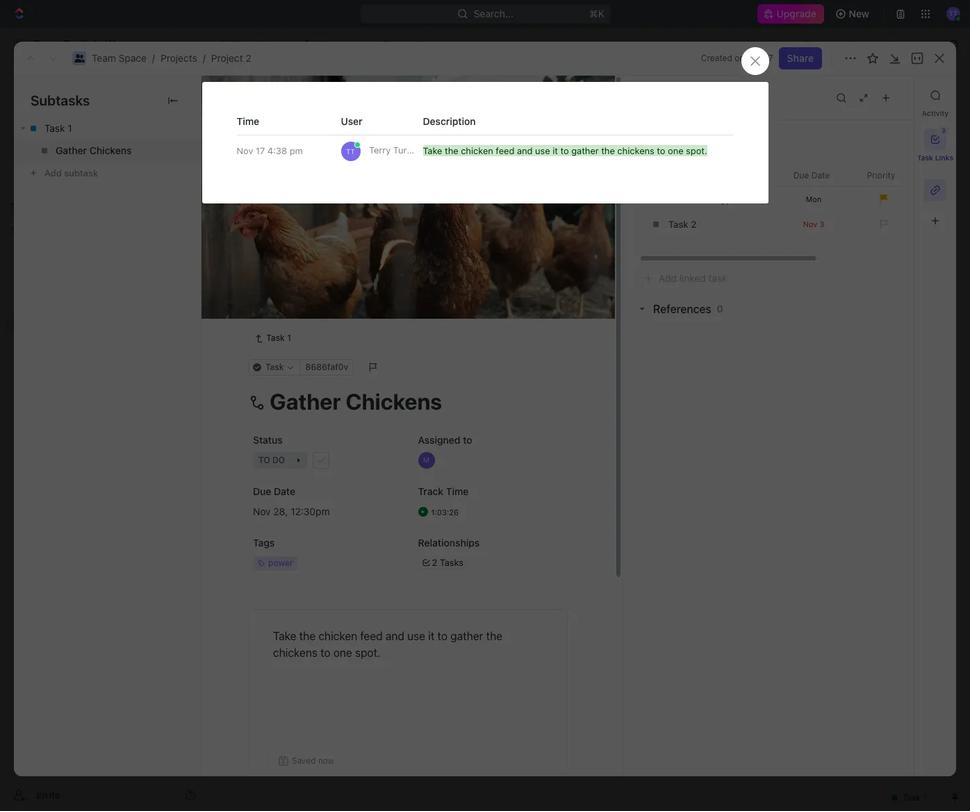 Task type: locate. For each thing, give the bounding box(es) containing it.
time up 'board'
[[237, 116, 259, 127]]

1 vertical spatial take
[[273, 631, 296, 643]]

0 vertical spatial and
[[517, 146, 533, 157]]

share
[[803, 38, 830, 50], [787, 52, 814, 64]]

task links
[[917, 154, 954, 162]]

it
[[553, 146, 558, 157], [428, 631, 435, 643]]

correct typos link
[[665, 188, 776, 211]]

add task
[[870, 89, 912, 101], [373, 196, 410, 206], [280, 290, 321, 301]]

add task button
[[862, 84, 920, 106], [357, 193, 416, 210], [274, 288, 327, 304]]

0 vertical spatial task 1 link
[[14, 117, 201, 140]]

1 vertical spatial one
[[334, 647, 352, 660]]

track
[[418, 486, 444, 498]]

1 horizontal spatial nov
[[747, 53, 762, 63]]

pm
[[290, 146, 303, 157]]

Search tasks... text field
[[797, 158, 936, 179]]

team space, , element down the spaces at the left top
[[13, 270, 26, 284]]

projects
[[318, 38, 354, 50], [161, 52, 197, 64]]

task 1 down 'task 2'
[[266, 333, 291, 344]]

1 horizontal spatial chicken
[[461, 146, 493, 157]]

nov right "on"
[[747, 53, 762, 63]]

team space, , element
[[220, 39, 231, 50], [13, 270, 26, 284]]

inbox
[[33, 96, 58, 108]]

0 horizontal spatial add task button
[[274, 288, 327, 304]]

add for the bottom the add task button
[[280, 290, 298, 301]]

1 vertical spatial 1 button
[[312, 265, 332, 279]]

0 horizontal spatial space
[[119, 52, 147, 64]]

1 horizontal spatial task 1 link
[[249, 330, 297, 347]]

0 vertical spatial space
[[260, 38, 288, 50]]

created
[[701, 53, 732, 63]]

1 vertical spatial gather
[[451, 631, 483, 643]]

‎task
[[669, 219, 689, 230]]

0 horizontal spatial gather
[[451, 631, 483, 643]]

use
[[535, 146, 550, 157], [407, 631, 425, 643]]

1 horizontal spatial gather
[[572, 146, 599, 157]]

1 vertical spatial add task button
[[357, 193, 416, 210]]

1 horizontal spatial space
[[260, 38, 288, 50]]

0 horizontal spatial 17
[[256, 146, 265, 157]]

correct
[[683, 194, 716, 205]]

space for team space
[[260, 38, 288, 50]]

gather inside take the chicken feed and use it to gather the chickens to one spot.
[[451, 631, 483, 643]]

17 right "on"
[[765, 53, 773, 63]]

projects link
[[300, 36, 358, 53], [161, 52, 197, 64]]

task 1
[[44, 122, 72, 134], [280, 242, 308, 253], [266, 333, 291, 344]]

17
[[765, 53, 773, 63], [256, 146, 265, 157]]

project 2 link
[[366, 36, 428, 53], [211, 52, 251, 64]]

1 horizontal spatial add
[[373, 196, 389, 206]]

0 horizontal spatial chickens
[[273, 647, 318, 660]]

1 horizontal spatial chickens
[[618, 146, 655, 157]]

add down 'task 2'
[[280, 290, 298, 301]]

gather chickens
[[56, 145, 132, 156]]

0 horizontal spatial and
[[386, 631, 404, 643]]

0 vertical spatial 1 button
[[311, 240, 330, 254]]

0 vertical spatial it
[[553, 146, 558, 157]]

linked
[[653, 139, 688, 152]]

2 button
[[924, 127, 949, 151]]

team
[[234, 38, 258, 50], [92, 52, 116, 64]]

2 tasks
[[432, 557, 464, 569]]

home link
[[6, 67, 202, 90]]

add down terry
[[373, 196, 389, 206]]

0 horizontal spatial feed
[[360, 631, 383, 643]]

1 horizontal spatial 17
[[765, 53, 773, 63]]

2 vertical spatial add task
[[280, 290, 321, 301]]

0 vertical spatial project 2
[[383, 38, 425, 50]]

add task down 'task 2'
[[280, 290, 321, 301]]

team space, , element left team space
[[220, 39, 231, 50]]

1 vertical spatial add task
[[373, 196, 410, 206]]

chicken
[[461, 146, 493, 157], [319, 631, 357, 643]]

0 horizontal spatial task 1 link
[[14, 117, 201, 140]]

task 1 up dashboards
[[44, 122, 72, 134]]

task
[[891, 89, 912, 101], [44, 122, 65, 134], [917, 154, 933, 162], [392, 196, 410, 206], [280, 242, 301, 253], [280, 266, 301, 278], [301, 290, 321, 301], [266, 333, 285, 344]]

task 2
[[280, 266, 310, 278]]

1 button down progress at the top
[[311, 240, 330, 254]]

and inside take the chicken feed and use it to gather the chickens to one spot.
[[386, 631, 404, 643]]

1 button for 2
[[312, 265, 332, 279]]

favorites
[[11, 202, 48, 212]]

calendar link
[[352, 125, 396, 144]]

now
[[318, 757, 334, 767]]

to
[[561, 146, 569, 157], [657, 146, 666, 157], [258, 329, 269, 339], [463, 435, 472, 447], [438, 631, 448, 643], [321, 647, 331, 660]]

0 horizontal spatial take
[[273, 631, 296, 643]]

0 vertical spatial team
[[234, 38, 258, 50]]

take inside take the chicken feed and use it to gather the chickens to one spot.
[[273, 631, 296, 643]]

2 vertical spatial add
[[280, 290, 298, 301]]

1 horizontal spatial time
[[446, 486, 469, 498]]

0 horizontal spatial nov
[[237, 146, 253, 157]]

0 vertical spatial time
[[237, 116, 259, 127]]

0 horizontal spatial spot.
[[355, 647, 381, 660]]

space
[[260, 38, 288, 50], [119, 52, 147, 64]]

0 horizontal spatial team space, , element
[[13, 270, 26, 284]]

0 horizontal spatial add task
[[280, 290, 321, 301]]

team space link
[[216, 36, 292, 53], [92, 52, 147, 64]]

1 vertical spatial projects
[[161, 52, 197, 64]]

0 horizontal spatial team
[[92, 52, 116, 64]]

1 horizontal spatial spot.
[[686, 146, 707, 157]]

2 horizontal spatial add task
[[870, 89, 912, 101]]

references 0
[[653, 303, 723, 316]]

add task button down 'automations' button
[[862, 84, 920, 106]]

1 vertical spatial team
[[92, 52, 116, 64]]

project 2
[[383, 38, 425, 50], [241, 83, 324, 106]]

1 horizontal spatial add task
[[373, 196, 410, 206]]

2 horizontal spatial add
[[870, 89, 888, 101]]

chickens
[[618, 146, 655, 157], [273, 647, 318, 660]]

1 vertical spatial task 1 link
[[249, 330, 297, 347]]

1 horizontal spatial one
[[668, 146, 684, 157]]

calendar
[[355, 128, 396, 140]]

1 vertical spatial chicken
[[319, 631, 357, 643]]

1 button right 'task 2'
[[312, 265, 332, 279]]

add task down 'automations' button
[[870, 89, 912, 101]]

take the chicken feed and use it to gather the chickens to one spot.
[[423, 146, 707, 157], [273, 631, 505, 660]]

task inside tab list
[[917, 154, 933, 162]]

0 vertical spatial take the chicken feed and use it to gather the chickens to one spot.
[[423, 146, 707, 157]]

1 horizontal spatial use
[[535, 146, 550, 157]]

take
[[423, 146, 442, 157], [273, 631, 296, 643]]

add task button down 'task 2'
[[274, 288, 327, 304]]

1 vertical spatial spot.
[[355, 647, 381, 660]]

2 inside button
[[942, 127, 946, 134]]

1 vertical spatial project 2
[[241, 83, 324, 106]]

feed
[[496, 146, 515, 157], [360, 631, 383, 643]]

0 vertical spatial add
[[870, 89, 888, 101]]

0 vertical spatial team space, , element
[[220, 39, 231, 50]]

0 vertical spatial add task button
[[862, 84, 920, 106]]

0 vertical spatial add task
[[870, 89, 912, 101]]

1 vertical spatial add
[[373, 196, 389, 206]]

list link
[[309, 125, 329, 144]]

1 vertical spatial chickens
[[273, 647, 318, 660]]

2 vertical spatial add task button
[[274, 288, 327, 304]]

upgrade link
[[758, 4, 824, 24]]

correct typos
[[683, 194, 742, 205]]

share button
[[795, 33, 838, 56], [779, 47, 822, 70]]

use inside take the chicken feed and use it to gather the chickens to one spot.
[[407, 631, 425, 643]]

0 vertical spatial chickens
[[618, 146, 655, 157]]

on
[[735, 53, 745, 63]]

created on nov 17
[[701, 53, 773, 63]]

inbox link
[[6, 91, 202, 113]]

one inside take the chicken feed and use it to gather the chickens to one spot.
[[334, 647, 352, 660]]

add task down terry turtle
[[373, 196, 410, 206]]

0 horizontal spatial projects
[[161, 52, 197, 64]]

17 left 4:38
[[256, 146, 265, 157]]

1 horizontal spatial team space, , element
[[220, 39, 231, 50]]

spot.
[[686, 146, 707, 157], [355, 647, 381, 660]]

1 horizontal spatial take
[[423, 146, 442, 157]]

automations button
[[844, 34, 916, 55]]

1 vertical spatial and
[[386, 631, 404, 643]]

one
[[668, 146, 684, 157], [334, 647, 352, 660]]

gather
[[56, 145, 87, 156]]

favorites button
[[6, 199, 53, 215]]

subtasks
[[31, 92, 90, 108]]

0 vertical spatial 17
[[765, 53, 773, 63]]

1 vertical spatial feed
[[360, 631, 383, 643]]

1 vertical spatial space
[[119, 52, 147, 64]]

1 vertical spatial it
[[428, 631, 435, 643]]

0 horizontal spatial add
[[280, 290, 298, 301]]

0 vertical spatial task 1
[[44, 122, 72, 134]]

0 horizontal spatial one
[[334, 647, 352, 660]]

0 vertical spatial feed
[[496, 146, 515, 157]]

and
[[517, 146, 533, 157], [386, 631, 404, 643]]

0 horizontal spatial chicken
[[319, 631, 357, 643]]

add task button down terry turtle
[[357, 193, 416, 210]]

0 horizontal spatial use
[[407, 631, 425, 643]]

feed inside take the chicken feed and use it to gather the chickens to one spot.
[[360, 631, 383, 643]]

1 horizontal spatial projects
[[318, 38, 354, 50]]

tt
[[346, 148, 355, 156]]

time right track
[[446, 486, 469, 498]]

team space
[[234, 38, 288, 50]]

add down 'automations' button
[[870, 89, 888, 101]]

task 1 link
[[14, 117, 201, 140], [249, 330, 297, 347]]

nov
[[747, 53, 762, 63], [237, 146, 253, 157]]

/
[[295, 38, 297, 50], [360, 38, 363, 50], [152, 52, 155, 64], [203, 52, 206, 64]]

0 vertical spatial share
[[803, 38, 830, 50]]

add task for the bottom the add task button
[[280, 290, 321, 301]]

tree inside sidebar navigation
[[6, 242, 202, 430]]

8686faf0v button
[[300, 360, 354, 376]]

1 vertical spatial take the chicken feed and use it to gather the chickens to one spot.
[[273, 631, 505, 660]]

team space, , element inside sidebar navigation
[[13, 270, 26, 284]]

task 1 up 'task 2'
[[280, 242, 308, 253]]

nov left 4:38
[[237, 146, 253, 157]]

tree
[[6, 242, 202, 430]]



Task type: describe. For each thing, give the bounding box(es) containing it.
gantt link
[[469, 125, 498, 144]]

dashboards
[[33, 143, 87, 155]]

team space / projects / project 2
[[92, 52, 251, 64]]

gather chickens link
[[14, 140, 201, 162]]

gantt
[[472, 128, 498, 140]]

task sidebar content section
[[622, 76, 970, 777]]

search button
[[732, 125, 786, 144]]

home
[[33, 72, 60, 84]]

0 horizontal spatial time
[[237, 116, 259, 127]]

task sidebar navigation tab list
[[917, 84, 954, 232]]

chickens inside take the chicken feed and use it to gather the chickens to one spot.
[[273, 647, 318, 660]]

due
[[253, 486, 271, 498]]

search...
[[474, 8, 513, 19]]

dashboards link
[[6, 138, 202, 161]]

0 horizontal spatial team space link
[[92, 52, 147, 64]]

1 vertical spatial project
[[211, 52, 243, 64]]

0 vertical spatial projects
[[318, 38, 354, 50]]

2 inside linked 2
[[693, 139, 699, 151]]

1 horizontal spatial project 2 link
[[366, 36, 428, 53]]

spaces
[[11, 225, 41, 236]]

0 vertical spatial use
[[535, 146, 550, 157]]

invite
[[36, 789, 60, 801]]

search
[[750, 128, 782, 140]]

1 horizontal spatial project 2
[[383, 38, 425, 50]]

linked 2
[[653, 139, 699, 152]]

team space, , element inside team space link
[[220, 39, 231, 50]]

table link
[[419, 125, 446, 144]]

assigned to
[[418, 435, 472, 447]]

turtle
[[393, 145, 418, 156]]

to do
[[258, 329, 284, 339]]

docs link
[[6, 115, 202, 137]]

space for team space / projects / project 2
[[119, 52, 147, 64]]

1 horizontal spatial projects link
[[300, 36, 358, 53]]

team for team space / projects / project 2
[[92, 52, 116, 64]]

0 vertical spatial nov
[[747, 53, 762, 63]]

status
[[253, 435, 283, 447]]

due date
[[253, 486, 295, 498]]

Edit task name text field
[[249, 389, 568, 415]]

relationships
[[418, 538, 480, 549]]

upgrade
[[777, 8, 817, 19]]

0 vertical spatial project
[[383, 38, 416, 50]]

add for the rightmost the add task button
[[870, 89, 888, 101]]

sidebar navigation
[[0, 28, 208, 812]]

‎task 2
[[669, 219, 697, 230]]

do
[[272, 329, 284, 339]]

1 vertical spatial share
[[787, 52, 814, 64]]

table
[[422, 128, 446, 140]]

1 horizontal spatial team space link
[[216, 36, 292, 53]]

board
[[259, 128, 287, 140]]

1 horizontal spatial and
[[517, 146, 533, 157]]

saved
[[292, 757, 316, 767]]

links
[[935, 154, 954, 162]]

1 vertical spatial 17
[[256, 146, 265, 157]]

tasks
[[440, 557, 464, 569]]

terry turtle
[[367, 145, 418, 156]]

activity
[[922, 109, 949, 117]]

in progress
[[258, 196, 314, 206]]

references
[[653, 303, 712, 316]]

progress
[[269, 196, 314, 206]]

in
[[258, 196, 267, 206]]

user
[[341, 116, 363, 127]]

0 vertical spatial chicken
[[461, 146, 493, 157]]

team for team space
[[234, 38, 258, 50]]

2 vertical spatial task 1
[[266, 333, 291, 344]]

new
[[849, 8, 870, 19]]

1 vertical spatial task 1
[[280, 242, 308, 253]]

saved now
[[292, 757, 334, 767]]

terry
[[369, 145, 391, 156]]

board link
[[256, 125, 287, 144]]

2 vertical spatial project
[[241, 83, 304, 106]]

description
[[423, 116, 476, 127]]

1 button for 1
[[311, 240, 330, 254]]

‎task 2 link
[[665, 213, 776, 236]]

⌘k
[[589, 8, 604, 19]]

1 horizontal spatial it
[[553, 146, 558, 157]]

user group image
[[74, 54, 84, 63]]

it inside take the chicken feed and use it to gather the chickens to one spot.
[[428, 631, 435, 643]]

0 vertical spatial spot.
[[686, 146, 707, 157]]

list
[[312, 128, 329, 140]]

0 horizontal spatial project 2 link
[[211, 52, 251, 64]]

nov 17 4:38 pm
[[237, 146, 303, 157]]

0 vertical spatial one
[[668, 146, 684, 157]]

docs
[[33, 120, 56, 131]]

2 horizontal spatial add task button
[[862, 84, 920, 106]]

typos
[[718, 194, 742, 205]]

1 horizontal spatial feed
[[496, 146, 515, 157]]

spot. inside take the chicken feed and use it to gather the chickens to one spot.
[[355, 647, 381, 660]]

1 horizontal spatial add task button
[[357, 193, 416, 210]]

4:38
[[267, 146, 287, 157]]

automations
[[851, 38, 909, 50]]

add task for the rightmost the add task button
[[870, 89, 912, 101]]

tags
[[253, 538, 275, 549]]

0 vertical spatial gather
[[572, 146, 599, 157]]

assigned
[[418, 435, 461, 447]]

8686faf0v
[[306, 362, 348, 373]]

0
[[717, 303, 723, 315]]

chickens
[[89, 145, 132, 156]]

0 horizontal spatial project 2
[[241, 83, 324, 106]]

0 vertical spatial take
[[423, 146, 442, 157]]

track time
[[418, 486, 469, 498]]

new button
[[830, 3, 878, 25]]

0 horizontal spatial projects link
[[161, 52, 197, 64]]

date
[[274, 486, 295, 498]]



Task type: vqa. For each thing, say whether or not it's contained in the screenshot.
1st 7 mins from the bottom of the Task sidebar content SECTION
no



